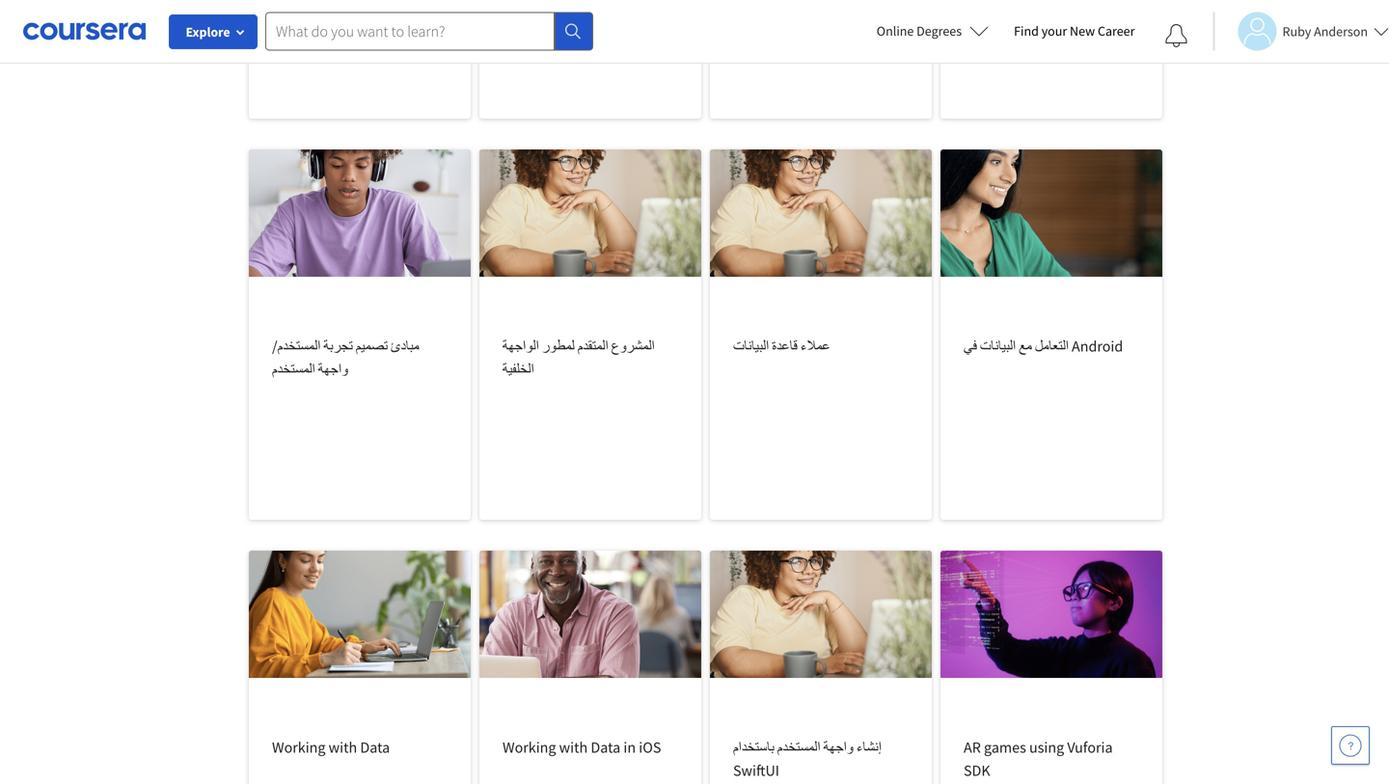 Task type: locate. For each thing, give the bounding box(es) containing it.
المتقدم
[[578, 337, 609, 356]]

المستخدم/
[[272, 337, 321, 356]]

عملاء قاعدة البيانات
[[734, 337, 831, 356]]

ios
[[639, 738, 662, 758]]

explore
[[186, 23, 230, 41]]

1 vertical spatial المستخدم
[[778, 738, 821, 758]]

2 data from the left
[[591, 738, 621, 758]]

المستخدم down the المستخدم/
[[272, 360, 315, 379]]

degrees
[[917, 22, 962, 40]]

ruby anderson
[[1283, 23, 1369, 40]]

0 horizontal spatial المستخدم
[[272, 360, 315, 379]]

0 horizontal spatial واجهة
[[318, 360, 348, 379]]

1 horizontal spatial with
[[559, 738, 588, 758]]

ruby
[[1283, 23, 1312, 40]]

1 horizontal spatial data
[[591, 738, 621, 758]]

0 horizontal spatial البيانات
[[734, 337, 769, 356]]

0 horizontal spatial data
[[360, 738, 390, 758]]

1 horizontal spatial البيانات
[[981, 337, 1016, 356]]

المستخدم right باستخدام
[[778, 738, 821, 758]]

لمطور
[[542, 337, 575, 356]]

المستخدم
[[272, 360, 315, 379], [778, 738, 821, 758]]

واجهة down تجربة
[[318, 360, 348, 379]]

البيانات left مع
[[981, 337, 1016, 356]]

الخلفية
[[503, 360, 534, 379]]

None search field
[[265, 12, 594, 51]]

working with data link
[[249, 551, 471, 785]]

0 horizontal spatial working
[[272, 738, 326, 758]]

with inside working with data "link"
[[329, 738, 357, 758]]

coursera image
[[23, 16, 146, 47]]

2 with from the left
[[559, 738, 588, 758]]

with inside working with data in ios link
[[559, 738, 588, 758]]

data
[[360, 738, 390, 758], [591, 738, 621, 758]]

البيانات for قاعدة
[[734, 337, 769, 356]]

1 البيانات from the left
[[734, 337, 769, 356]]

1 with from the left
[[329, 738, 357, 758]]

ar games using vuforia sdk link
[[941, 551, 1163, 785]]

working
[[272, 738, 326, 758], [503, 738, 556, 758]]

0 vertical spatial واجهة
[[318, 360, 348, 379]]

البيانات
[[734, 337, 769, 356], [981, 337, 1016, 356]]

games
[[984, 738, 1027, 758]]

البيانات left 'قاعدة'
[[734, 337, 769, 356]]

البيانات inside the عملاء قاعدة البيانات link
[[734, 337, 769, 356]]

anderson
[[1315, 23, 1369, 40]]

1 working from the left
[[272, 738, 326, 758]]

online
[[877, 22, 914, 40]]

data inside "link"
[[360, 738, 390, 758]]

2 البيانات from the left
[[981, 337, 1016, 356]]

قاعدة
[[772, 337, 798, 356]]

مبادئ
[[391, 337, 419, 356]]

show notifications image
[[1165, 24, 1189, 47]]

البيانات inside the التعامل مع البيانات في android "link"
[[981, 337, 1016, 356]]

help center image
[[1340, 734, 1363, 758]]

2 working from the left
[[503, 738, 556, 758]]

0 horizontal spatial with
[[329, 738, 357, 758]]

1 horizontal spatial المستخدم
[[778, 738, 821, 758]]

باستخدام
[[734, 738, 775, 758]]

1 vertical spatial واجهة
[[824, 738, 854, 758]]

تجربة
[[324, 337, 353, 356]]

1 horizontal spatial working
[[503, 738, 556, 758]]

إنشاء واجهة المستخدم باستخدام swiftui
[[734, 738, 882, 781]]

واجهة
[[318, 360, 348, 379], [824, 738, 854, 758]]

1 horizontal spatial واجهة
[[824, 738, 854, 758]]

with
[[329, 738, 357, 758], [559, 738, 588, 758]]

واجهة inside إنشاء واجهة المستخدم باستخدام swiftui
[[824, 738, 854, 758]]

with for working with data
[[329, 738, 357, 758]]

0 vertical spatial المستخدم
[[272, 360, 315, 379]]

المستخدم inside "مبادئ تصميم تجربة المستخدم/ واجهة المستخدم"
[[272, 360, 315, 379]]

1 data from the left
[[360, 738, 390, 758]]

واجهة left إنشاء
[[824, 738, 854, 758]]

your
[[1042, 22, 1068, 40]]

تصميم
[[356, 337, 388, 356]]

working inside "link"
[[272, 738, 326, 758]]



Task type: describe. For each thing, give the bounding box(es) containing it.
ar
[[964, 738, 981, 758]]

explore button
[[169, 14, 258, 49]]

find
[[1014, 22, 1039, 40]]

swiftui
[[734, 762, 780, 781]]

ar games using vuforia sdk
[[964, 738, 1113, 781]]

إنشاء واجهة المستخدم باستخدام swiftui link
[[710, 551, 932, 785]]

data for working with data
[[360, 738, 390, 758]]

مبادئ تصميم تجربة المستخدم/ واجهة المستخدم link
[[249, 150, 471, 520]]

working with data in ios link
[[480, 551, 702, 785]]

المستخدم inside إنشاء واجهة المستخدم باستخدام swiftui
[[778, 738, 821, 758]]

with for working with data in ios
[[559, 738, 588, 758]]

واجهة inside "مبادئ تصميم تجربة المستخدم/ واجهة المستخدم"
[[318, 360, 348, 379]]

البيانات for مع
[[981, 337, 1016, 356]]

مبادئ تصميم تجربة المستخدم/ واجهة المستخدم
[[272, 337, 419, 379]]

android
[[1072, 337, 1124, 356]]

online degrees button
[[862, 10, 1005, 52]]

find your new career link
[[1005, 19, 1145, 43]]

working with data
[[272, 738, 390, 758]]

data for working with data in ios
[[591, 738, 621, 758]]

المشروع
[[612, 337, 655, 356]]

في
[[964, 337, 977, 356]]

التعامل مع البيانات في android
[[964, 337, 1124, 356]]

What do you want to learn? text field
[[265, 12, 555, 51]]

vuforia
[[1068, 738, 1113, 758]]

career
[[1098, 22, 1135, 40]]

sdk
[[964, 762, 991, 781]]

ruby anderson button
[[1214, 12, 1390, 51]]

find your new career
[[1014, 22, 1135, 40]]

التعامل مع البيانات في android link
[[941, 150, 1163, 520]]

working for working with data in ios
[[503, 738, 556, 758]]

using
[[1030, 738, 1065, 758]]

التعامل
[[1036, 337, 1069, 356]]

إنشاء
[[857, 738, 882, 758]]

المشروع المتقدم لمطور الواجهة الخلفية
[[503, 337, 655, 379]]

المشروع المتقدم لمطور الواجهة الخلفية link
[[480, 150, 702, 520]]

الواجهة
[[503, 337, 539, 356]]

مع
[[1019, 337, 1032, 356]]

عملاء
[[801, 337, 831, 356]]

in
[[624, 738, 636, 758]]

online degrees
[[877, 22, 962, 40]]

new
[[1070, 22, 1096, 40]]

عملاء قاعدة البيانات link
[[710, 150, 932, 520]]

working with data in ios
[[503, 738, 662, 758]]

working for working with data
[[272, 738, 326, 758]]



Task type: vqa. For each thing, say whether or not it's contained in the screenshot.
the using
yes



